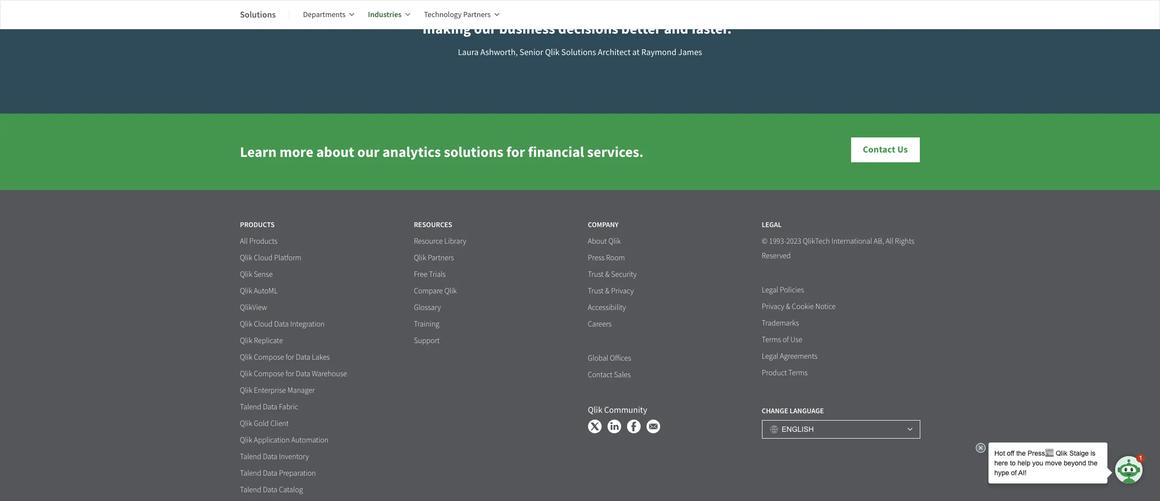 Task type: vqa. For each thing, say whether or not it's contained in the screenshot.
"qlik compose for data warehouse"
yes



Task type: locate. For each thing, give the bounding box(es) containing it.
product terms link
[[762, 368, 808, 378]]

1 vertical spatial legal
[[762, 285, 779, 295]]

qlik inside qlik application automation link
[[240, 435, 252, 445]]

for for warehouse
[[286, 369, 294, 379]]

all inside 'link'
[[240, 237, 248, 246]]

1 horizontal spatial terms
[[789, 368, 808, 378]]

qlik down the qlikview link
[[240, 319, 252, 329]]

learn
[[240, 142, 277, 162]]

for
[[507, 142, 525, 162], [286, 353, 294, 362], [286, 369, 294, 379]]

about
[[316, 142, 355, 162]]

qlik for qlik automl
[[240, 286, 252, 296]]

qlik enterprise manager link
[[240, 386, 315, 396]]

cookie
[[792, 302, 814, 312]]

catalog
[[279, 485, 303, 495]]

products up qlik cloud platform on the bottom of the page
[[249, 237, 278, 246]]

qlik inside about qlik link
[[609, 237, 621, 246]]

qlik left replicate
[[240, 336, 252, 346]]

technology partners
[[424, 10, 491, 20]]

for left financial
[[507, 142, 525, 162]]

1 vertical spatial cloud
[[254, 319, 273, 329]]

legal up the 'product'
[[762, 352, 779, 361]]

0 horizontal spatial terms
[[762, 335, 782, 345]]

compose up "enterprise"
[[254, 369, 284, 379]]

partners down resource library 'link' at left top
[[428, 253, 454, 263]]

trust & privacy link
[[588, 286, 634, 297]]

enterprise
[[254, 386, 286, 395]]

contact left us
[[863, 143, 896, 156]]

0 vertical spatial for
[[507, 142, 525, 162]]

qlik for qlik cloud platform
[[240, 253, 252, 263]]

0 horizontal spatial partners
[[428, 253, 454, 263]]

qlik automl
[[240, 286, 278, 296]]

legal up "1993-"
[[762, 220, 782, 230]]

all up qlik cloud platform on the bottom of the page
[[240, 237, 248, 246]]

policies
[[780, 285, 804, 295]]

privacy & cookie notice
[[762, 302, 836, 312]]

qlik inside the qlik sense link
[[240, 270, 252, 279]]

qlik inside qlik cloud data integration link
[[240, 319, 252, 329]]

0 vertical spatial partners
[[464, 10, 491, 20]]

1 vertical spatial trust
[[588, 286, 604, 296]]

1 legal from the top
[[762, 220, 782, 230]]

1 vertical spatial terms
[[789, 368, 808, 378]]

support
[[414, 336, 440, 346]]

qlik for qlik sense
[[240, 270, 252, 279]]

trust & security link
[[588, 270, 637, 280]]

qlik enterprise manager
[[240, 386, 315, 395]]

qlik left "gold" on the bottom left
[[240, 419, 252, 429]]

talend data catalog link
[[240, 485, 303, 495]]

replicate
[[254, 336, 283, 346]]

data
[[274, 319, 289, 329], [296, 353, 310, 362], [296, 369, 310, 379], [263, 402, 277, 412], [263, 452, 277, 462], [263, 469, 277, 478], [263, 485, 277, 495]]

qlik up free
[[414, 253, 426, 263]]

trust for trust & security
[[588, 270, 604, 279]]

qlik up qlik sense at bottom
[[240, 253, 252, 263]]

qlik right senior
[[545, 47, 560, 58]]

& for cookie
[[786, 302, 791, 312]]

talend down talend data preparation link
[[240, 485, 261, 495]]

preparation
[[279, 469, 316, 478]]

1 vertical spatial products
[[249, 237, 278, 246]]

2 cloud from the top
[[254, 319, 273, 329]]

product terms
[[762, 368, 808, 378]]

talend data preparation
[[240, 469, 316, 478]]

qlik inside qlik compose for data lakes link
[[240, 353, 252, 362]]

departments
[[303, 10, 346, 20]]

privacy up trademarks
[[762, 302, 785, 312]]

0 vertical spatial compose
[[254, 353, 284, 362]]

talend data inventory
[[240, 452, 309, 462]]

cloud up the sense
[[254, 253, 273, 263]]

resource library
[[414, 237, 467, 246]]

2 legal from the top
[[762, 285, 779, 295]]

& down press room "link"
[[605, 270, 610, 279]]

security
[[612, 270, 637, 279]]

talend up talend data catalog
[[240, 469, 261, 478]]

contact for contact us
[[863, 143, 896, 156]]

0 vertical spatial contact
[[863, 143, 896, 156]]

1 horizontal spatial privacy
[[762, 302, 785, 312]]

legal left policies
[[762, 285, 779, 295]]

qlik
[[545, 47, 560, 58], [609, 237, 621, 246], [240, 253, 252, 263], [414, 253, 426, 263], [240, 270, 252, 279], [240, 286, 252, 296], [445, 286, 457, 296], [240, 319, 252, 329], [240, 336, 252, 346], [240, 353, 252, 362], [240, 369, 252, 379], [240, 386, 252, 395], [588, 405, 603, 416], [240, 419, 252, 429], [240, 435, 252, 445]]

all right ab,
[[886, 237, 894, 246]]

for down qlik compose for data lakes link
[[286, 369, 294, 379]]

qlik automl link
[[240, 286, 278, 297]]

laura
[[458, 47, 479, 58]]

press room
[[588, 253, 625, 263]]

talend data inventory link
[[240, 452, 309, 462]]

terms left the of
[[762, 335, 782, 345]]

2 vertical spatial for
[[286, 369, 294, 379]]

privacy
[[612, 286, 634, 296], [762, 302, 785, 312]]

0 vertical spatial terms
[[762, 335, 782, 345]]

1 trust from the top
[[588, 270, 604, 279]]

products
[[240, 220, 275, 230], [249, 237, 278, 246]]

0 vertical spatial &
[[605, 270, 610, 279]]

qlik for qlik compose for data lakes
[[240, 353, 252, 362]]

ab,
[[874, 237, 885, 246]]

2 vertical spatial legal
[[762, 352, 779, 361]]

1 talend from the top
[[240, 402, 261, 412]]

qlik up room at the right of the page
[[609, 237, 621, 246]]

1 cloud from the top
[[254, 253, 273, 263]]

data left lakes
[[296, 353, 310, 362]]

products up all products
[[240, 220, 275, 230]]

qlik left community
[[588, 405, 603, 416]]

& for privacy
[[605, 286, 610, 296]]

1 all from the left
[[240, 237, 248, 246]]

notice
[[816, 302, 836, 312]]

0 vertical spatial solutions
[[240, 9, 276, 20]]

1 vertical spatial for
[[286, 353, 294, 362]]

talend data fabric link
[[240, 402, 298, 413]]

cloud for platform
[[254, 253, 273, 263]]

1 vertical spatial &
[[605, 286, 610, 296]]

talend up "gold" on the bottom left
[[240, 402, 261, 412]]

qlik cloud data integration
[[240, 319, 325, 329]]

contact us
[[863, 143, 908, 156]]

1 horizontal spatial all
[[886, 237, 894, 246]]

industries link
[[368, 3, 411, 26]]

0 horizontal spatial privacy
[[612, 286, 634, 296]]

1 vertical spatial compose
[[254, 369, 284, 379]]

offices
[[610, 354, 632, 363]]

qlik left the sense
[[240, 270, 252, 279]]

2 talend from the top
[[240, 452, 261, 462]]

qlik inside qlik replicate link
[[240, 336, 252, 346]]

trust down press
[[588, 270, 604, 279]]

0 vertical spatial legal
[[762, 220, 782, 230]]

our
[[358, 142, 380, 162]]

data up replicate
[[274, 319, 289, 329]]

agreements
[[780, 352, 818, 361]]

talend
[[240, 402, 261, 412], [240, 452, 261, 462], [240, 469, 261, 478], [240, 485, 261, 495]]

qlik for qlik enterprise manager
[[240, 386, 252, 395]]

legal
[[762, 220, 782, 230], [762, 285, 779, 295], [762, 352, 779, 361]]

qlik up qlik enterprise manager
[[240, 369, 252, 379]]

legal policies
[[762, 285, 804, 295]]

3 legal from the top
[[762, 352, 779, 361]]

cloud for data
[[254, 319, 273, 329]]

terms down the agreements
[[789, 368, 808, 378]]

qlik for qlik community
[[588, 405, 603, 416]]

language
[[790, 406, 824, 416]]

3 talend from the top
[[240, 469, 261, 478]]

qlik left "enterprise"
[[240, 386, 252, 395]]

data down talend data preparation link
[[263, 485, 277, 495]]

legal for legal policies
[[762, 285, 779, 295]]

community
[[604, 405, 648, 416]]

0 horizontal spatial all
[[240, 237, 248, 246]]

partners for qlik partners
[[428, 253, 454, 263]]

qlik for qlik partners
[[414, 253, 426, 263]]

0 vertical spatial trust
[[588, 270, 604, 279]]

qlik inside qlik cloud platform link
[[240, 253, 252, 263]]

2 trust from the top
[[588, 286, 604, 296]]

free trials link
[[414, 270, 446, 280]]

0 horizontal spatial solutions
[[240, 9, 276, 20]]

partners right technology
[[464, 10, 491, 20]]

qlik down trials
[[445, 286, 457, 296]]

1 compose from the top
[[254, 353, 284, 362]]

ashworth,
[[481, 47, 518, 58]]

& up accessibility
[[605, 286, 610, 296]]

compose for qlik compose for data warehouse
[[254, 369, 284, 379]]

trust up accessibility
[[588, 286, 604, 296]]

1 horizontal spatial partners
[[464, 10, 491, 20]]

for up the qlik compose for data warehouse
[[286, 353, 294, 362]]

& for security
[[605, 270, 610, 279]]

qlik inside qlik compose for data warehouse link
[[240, 369, 252, 379]]

0 horizontal spatial contact
[[588, 370, 613, 380]]

contact
[[863, 143, 896, 156], [588, 370, 613, 380]]

product
[[762, 368, 787, 378]]

data down application
[[263, 452, 277, 462]]

legal inside 'link'
[[762, 285, 779, 295]]

analytics
[[383, 142, 441, 162]]

cloud up qlik replicate
[[254, 319, 273, 329]]

compose down replicate
[[254, 353, 284, 362]]

talend down application
[[240, 452, 261, 462]]

qlik inside qlik enterprise manager link
[[240, 386, 252, 395]]

all
[[240, 237, 248, 246], [886, 237, 894, 246]]

trials
[[429, 270, 446, 279]]

1 vertical spatial partners
[[428, 253, 454, 263]]

sense
[[254, 270, 273, 279]]

©
[[762, 237, 768, 246]]

automation
[[291, 435, 329, 445]]

partners inside technology partners "link"
[[464, 10, 491, 20]]

1 horizontal spatial contact
[[863, 143, 896, 156]]

privacy down security at right bottom
[[612, 286, 634, 296]]

contact down global
[[588, 370, 613, 380]]

global offices link
[[588, 354, 632, 364]]

qlik inside compare qlik link
[[445, 286, 457, 296]]

2 all from the left
[[886, 237, 894, 246]]

qlik down qlik replicate link
[[240, 353, 252, 362]]

compose for qlik compose for data lakes
[[254, 353, 284, 362]]

qliktech
[[803, 237, 830, 246]]

for for lakes
[[286, 353, 294, 362]]

application
[[254, 435, 290, 445]]

james
[[679, 47, 703, 58]]

qlik up qlikview
[[240, 286, 252, 296]]

rights
[[895, 237, 915, 246]]

qlik replicate
[[240, 336, 283, 346]]

qlik inside qlik gold client link
[[240, 419, 252, 429]]

careers
[[588, 319, 612, 329]]

contact us link
[[851, 137, 921, 163]]

0 vertical spatial cloud
[[254, 253, 273, 263]]

qlik inside qlik automl link
[[240, 286, 252, 296]]

qlik inside the "qlik partners" link
[[414, 253, 426, 263]]

qlik gold client
[[240, 419, 289, 429]]

products inside 'link'
[[249, 237, 278, 246]]

2 compose from the top
[[254, 369, 284, 379]]

qlik partners link
[[414, 253, 454, 263]]

lakes
[[312, 353, 330, 362]]

partners
[[464, 10, 491, 20], [428, 253, 454, 263]]

& left cookie
[[786, 302, 791, 312]]

qlik sense link
[[240, 270, 273, 280]]

change language
[[762, 406, 824, 416]]

1 vertical spatial solutions
[[562, 47, 596, 58]]

partners inside the "qlik partners" link
[[428, 253, 454, 263]]

1 vertical spatial contact
[[588, 370, 613, 380]]

4 talend from the top
[[240, 485, 261, 495]]

contact sales
[[588, 370, 631, 380]]

sales
[[614, 370, 631, 380]]

qlik down qlik gold client link
[[240, 435, 252, 445]]

2 vertical spatial &
[[786, 302, 791, 312]]



Task type: describe. For each thing, give the bounding box(es) containing it.
qlik gold client link
[[240, 419, 289, 429]]

english button
[[762, 420, 921, 439]]

legal for legal agreements
[[762, 352, 779, 361]]

qlik cloud platform
[[240, 253, 302, 263]]

qlik sense
[[240, 270, 273, 279]]

qlik compose for data lakes
[[240, 353, 330, 362]]

terms inside product terms link
[[789, 368, 808, 378]]

inventory
[[279, 452, 309, 462]]

terms inside terms of use link
[[762, 335, 782, 345]]

qlik for qlik gold client
[[240, 419, 252, 429]]

laura ashworth, senior qlik solutions architect at raymond james
[[458, 47, 703, 58]]

accessibility link
[[588, 303, 626, 313]]

resources
[[414, 220, 453, 230]]

partners for technology partners
[[464, 10, 491, 20]]

use
[[791, 335, 803, 345]]

qlikview
[[240, 303, 267, 313]]

trust for trust & privacy
[[588, 286, 604, 296]]

qlik community link
[[588, 405, 648, 416]]

compare qlik link
[[414, 286, 457, 297]]

privacy & cookie notice link
[[762, 302, 836, 312]]

careers link
[[588, 319, 612, 330]]

1 vertical spatial privacy
[[762, 302, 785, 312]]

reserved
[[762, 251, 791, 261]]

company
[[588, 220, 619, 230]]

qlikview link
[[240, 303, 267, 313]]

fabric
[[279, 402, 298, 412]]

global
[[588, 354, 609, 363]]

at
[[633, 47, 640, 58]]

contact sales link
[[588, 370, 631, 380]]

departments link
[[303, 3, 355, 26]]

training link
[[414, 319, 440, 330]]

architect
[[598, 47, 631, 58]]

talend data preparation link
[[240, 469, 316, 479]]

free
[[414, 270, 428, 279]]

© 1993-2023 qliktech international ab, all rights reserved
[[762, 237, 915, 261]]

gold
[[254, 419, 269, 429]]

accessibility
[[588, 303, 626, 313]]

1 horizontal spatial solutions
[[562, 47, 596, 58]]

solutions
[[444, 142, 504, 162]]

talend for talend data catalog
[[240, 485, 261, 495]]

press room link
[[588, 253, 625, 263]]

data up manager
[[296, 369, 310, 379]]

client
[[271, 419, 289, 429]]

legal policies link
[[762, 285, 804, 296]]

qlik compose for data lakes link
[[240, 353, 330, 363]]

talend for talend data preparation
[[240, 469, 261, 478]]

us
[[898, 143, 908, 156]]

compare qlik
[[414, 286, 457, 296]]

technology partners link
[[424, 3, 500, 26]]

solutions menu bar
[[240, 3, 513, 26]]

0 vertical spatial products
[[240, 220, 275, 230]]

talend for talend data inventory
[[240, 452, 261, 462]]

legal for legal
[[762, 220, 782, 230]]

1993-
[[770, 237, 787, 246]]

library
[[445, 237, 467, 246]]

resource
[[414, 237, 443, 246]]

of
[[783, 335, 789, 345]]

automl
[[254, 286, 278, 296]]

qlik for qlik cloud data integration
[[240, 319, 252, 329]]

manager
[[288, 386, 315, 395]]

trademarks
[[762, 318, 799, 328]]

0 vertical spatial privacy
[[612, 286, 634, 296]]

all products link
[[240, 237, 278, 247]]

all inside "© 1993-2023 qliktech international ab, all rights reserved"
[[886, 237, 894, 246]]

more
[[280, 142, 314, 162]]

qlik compose for data warehouse link
[[240, 369, 347, 379]]

global offices
[[588, 354, 632, 363]]

technology
[[424, 10, 462, 20]]

contact for contact sales
[[588, 370, 613, 380]]

financial
[[528, 142, 585, 162]]

trust & privacy
[[588, 286, 634, 296]]

qlik for qlik replicate
[[240, 336, 252, 346]]

change
[[762, 406, 789, 416]]

about
[[588, 237, 607, 246]]

industries
[[368, 9, 402, 20]]

qlik for qlik compose for data warehouse
[[240, 369, 252, 379]]

data down "enterprise"
[[263, 402, 277, 412]]

data up talend data catalog
[[263, 469, 277, 478]]

raymond
[[642, 47, 677, 58]]

qlik partners
[[414, 253, 454, 263]]

integration
[[290, 319, 325, 329]]

support link
[[414, 336, 440, 346]]

solutions inside menu bar
[[240, 9, 276, 20]]

terms of use link
[[762, 335, 803, 345]]

senior
[[520, 47, 544, 58]]

talend for talend data fabric
[[240, 402, 261, 412]]

english
[[782, 425, 814, 434]]

qlik for qlik application automation
[[240, 435, 252, 445]]

about qlik link
[[588, 237, 621, 247]]

press
[[588, 253, 605, 263]]

resource library link
[[414, 237, 467, 247]]

compare
[[414, 286, 443, 296]]

glossary link
[[414, 303, 441, 313]]

qlik replicate link
[[240, 336, 283, 346]]



